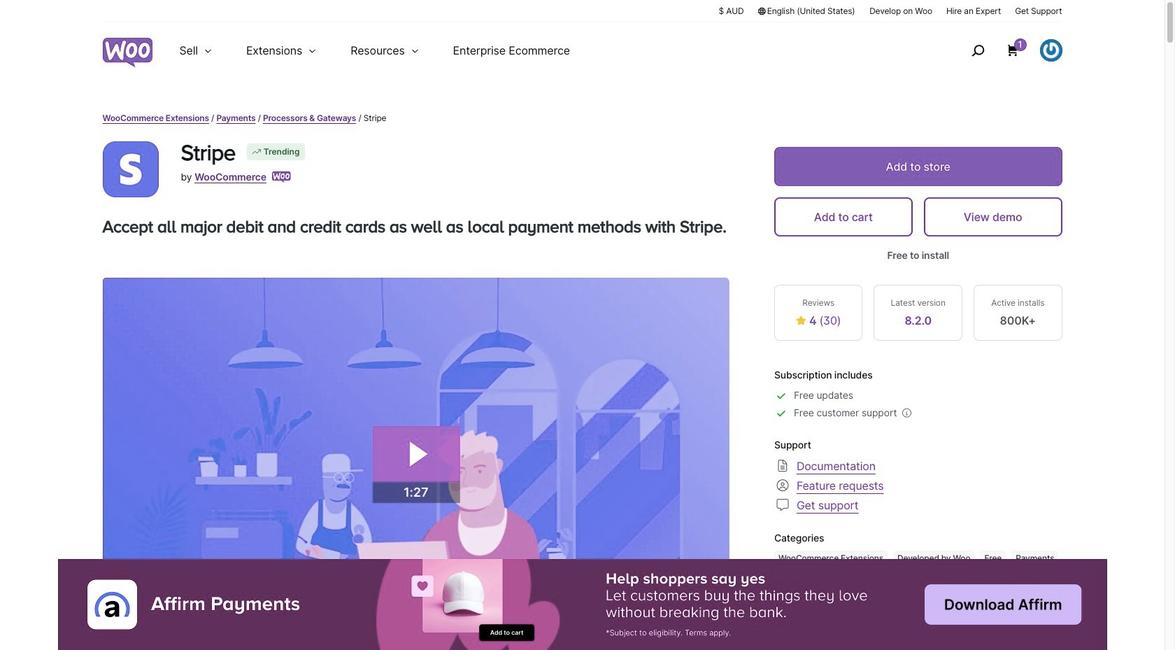 Task type: describe. For each thing, give the bounding box(es) containing it.
open account menu image
[[1040, 39, 1063, 62]]

extra information image
[[900, 406, 914, 420]]

product icon image
[[103, 141, 159, 197]]

search image
[[967, 39, 989, 62]]

breadcrumb element
[[103, 112, 1063, 125]]

message image
[[775, 497, 791, 513]]

arrow trend up image
[[251, 146, 262, 157]]

circle user image
[[775, 477, 791, 494]]

developed by woocommerce image
[[272, 171, 291, 183]]



Task type: locate. For each thing, give the bounding box(es) containing it.
file lines image
[[775, 457, 791, 474]]

service navigation menu element
[[942, 28, 1063, 73]]



Task type: vqa. For each thing, say whether or not it's contained in the screenshot.
Service Navigation Menu element
yes



